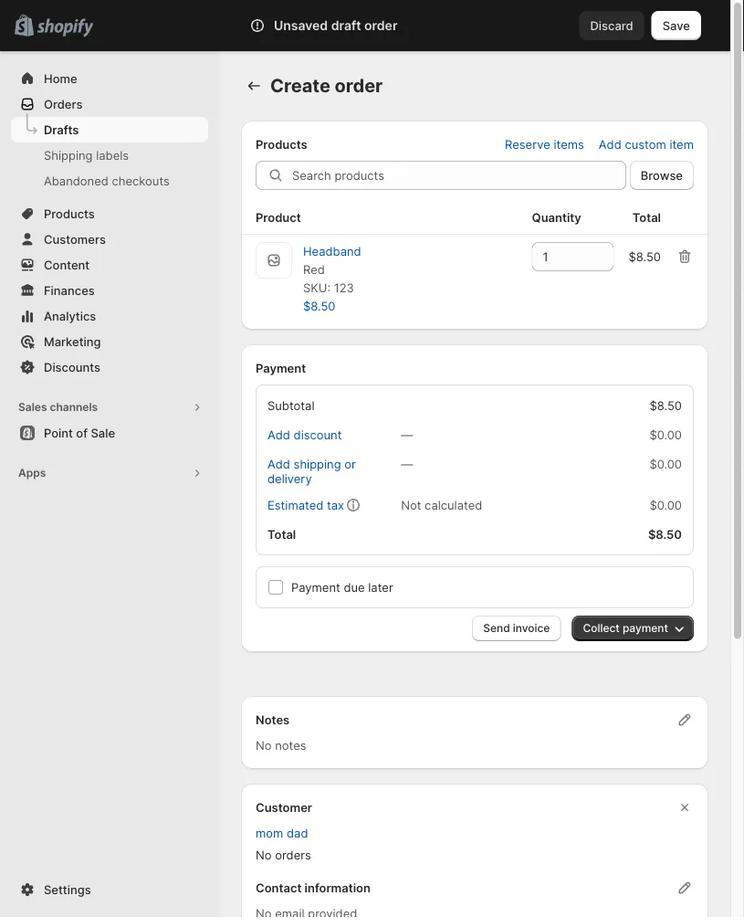 Task type: describe. For each thing, give the bounding box(es) containing it.
product
[[256, 210, 301, 224]]

add for add shipping or delivery
[[268, 457, 291, 471]]

send
[[484, 622, 511, 635]]

analytics link
[[11, 303, 208, 329]]

search button
[[219, 11, 580, 40]]

settings
[[44, 883, 91, 897]]

drafts
[[44, 122, 79, 137]]

collect
[[583, 622, 620, 635]]

$0.00 for add shipping or delivery
[[650, 457, 683, 471]]

shipping
[[44, 148, 93, 162]]

reserve items
[[505, 137, 585, 151]]

unsaved
[[274, 18, 328, 33]]

reserve
[[505, 137, 551, 151]]

abandoned checkouts link
[[11, 168, 208, 194]]

not calculated
[[401, 498, 483, 512]]

sale
[[91, 426, 115, 440]]

draft
[[331, 18, 362, 33]]

discounts
[[44, 360, 101, 374]]

discounts link
[[11, 355, 208, 380]]

customer
[[256, 801, 313, 815]]

checkouts
[[112, 174, 170, 188]]

search
[[249, 18, 288, 32]]

finances link
[[11, 278, 208, 303]]

customers link
[[11, 227, 208, 252]]

items
[[554, 137, 585, 151]]

apps
[[18, 467, 46, 480]]

headband link
[[303, 244, 362, 258]]

send invoice
[[484, 622, 551, 635]]

1 no from the top
[[256, 739, 272, 753]]

orders
[[275, 848, 312, 862]]

sales
[[18, 401, 47, 414]]

save
[[663, 18, 691, 32]]

payment for payment
[[256, 361, 306, 375]]

0 vertical spatial order
[[365, 18, 398, 33]]

0 horizontal spatial total
[[268, 527, 296, 542]]

$8.50 button
[[292, 293, 347, 319]]

— for add shipping or delivery
[[401, 457, 413, 471]]

finances
[[44, 283, 95, 298]]

notes
[[275, 739, 307, 753]]

no inside mom dad no orders
[[256, 848, 272, 862]]

add discount button
[[257, 422, 353, 448]]

mom dad link
[[256, 826, 308, 840]]

no notes
[[256, 739, 307, 753]]

due
[[344, 580, 365, 595]]

1 vertical spatial order
[[335, 74, 383, 97]]

item
[[670, 137, 695, 151]]

— for add discount
[[401, 428, 413, 442]]

sku:
[[303, 281, 331, 295]]

notes
[[256, 713, 290, 727]]

collect payment button
[[573, 616, 695, 642]]

tax
[[327, 498, 345, 512]]

mom dad no orders
[[256, 826, 312, 862]]

orders link
[[11, 91, 208, 117]]

drafts link
[[11, 117, 208, 143]]

channels
[[50, 401, 98, 414]]

shopify image
[[37, 19, 93, 37]]

home link
[[11, 66, 208, 91]]

calculated
[[425, 498, 483, 512]]

mom
[[256, 826, 284, 840]]

discard link
[[580, 11, 645, 40]]

add shipping or delivery button
[[257, 452, 403, 492]]

add custom item
[[599, 137, 695, 151]]

$0.00 for add discount
[[650, 428, 683, 442]]

dad
[[287, 826, 308, 840]]

0 horizontal spatial products
[[44, 207, 95, 221]]

quantity
[[532, 210, 582, 224]]

add discount
[[268, 428, 342, 442]]

headband
[[303, 244, 362, 258]]

shipping labels link
[[11, 143, 208, 168]]

of
[[76, 426, 88, 440]]



Task type: vqa. For each thing, say whether or not it's contained in the screenshot.
The Yyyy-Mm-Dd text box
no



Task type: locate. For each thing, give the bounding box(es) containing it.
2 $0.00 from the top
[[650, 457, 683, 471]]

0 vertical spatial add
[[599, 137, 622, 151]]

create
[[271, 74, 331, 97]]

add shipping or delivery
[[268, 457, 356, 486]]

contact information
[[256, 881, 371, 895]]

create order
[[271, 74, 383, 97]]

1 vertical spatial —
[[401, 457, 413, 471]]

add inside add shipping or delivery
[[268, 457, 291, 471]]

add for add custom item
[[599, 137, 622, 151]]

subtotal
[[268, 399, 315, 413]]

Search products text field
[[292, 161, 627, 190]]

orders
[[44, 97, 83, 111]]

save button
[[652, 11, 702, 40]]

browse
[[641, 168, 684, 182]]

payment up subtotal
[[256, 361, 306, 375]]

3 $0.00 from the top
[[650, 498, 683, 512]]

order right draft at the top of page
[[365, 18, 398, 33]]

settings link
[[11, 877, 208, 903]]

invoice
[[514, 622, 551, 635]]

0 vertical spatial products
[[256, 137, 308, 151]]

discount
[[294, 428, 342, 442]]

0 vertical spatial —
[[401, 428, 413, 442]]

add
[[599, 137, 622, 151], [268, 428, 291, 442], [268, 457, 291, 471]]

order right create
[[335, 74, 383, 97]]

sales channels button
[[11, 395, 208, 420]]

order
[[365, 18, 398, 33], [335, 74, 383, 97]]

estimated tax button
[[257, 493, 356, 518]]

1 horizontal spatial total
[[633, 210, 662, 224]]

None number field
[[532, 242, 587, 271]]

shipping labels
[[44, 148, 129, 162]]

add for add discount
[[268, 428, 291, 442]]

$0.00
[[650, 428, 683, 442], [650, 457, 683, 471], [650, 498, 683, 512]]

0 vertical spatial total
[[633, 210, 662, 224]]

delivery
[[268, 472, 312, 486]]

1 vertical spatial total
[[268, 527, 296, 542]]

1 vertical spatial products
[[44, 207, 95, 221]]

labels
[[96, 148, 129, 162]]

red
[[303, 262, 325, 276]]

1 horizontal spatial products
[[256, 137, 308, 151]]

content
[[44, 258, 90, 272]]

collect payment
[[583, 622, 669, 635]]

products up customers
[[44, 207, 95, 221]]

abandoned checkouts
[[44, 174, 170, 188]]

home
[[44, 71, 77, 85]]

point of sale link
[[11, 420, 208, 446]]

2 — from the top
[[401, 457, 413, 471]]

payment due later
[[292, 580, 394, 595]]

123
[[334, 281, 354, 295]]

add down subtotal
[[268, 428, 291, 442]]

0 vertical spatial no
[[256, 739, 272, 753]]

2 vertical spatial $0.00
[[650, 498, 683, 512]]

2 no from the top
[[256, 848, 272, 862]]

1 — from the top
[[401, 428, 413, 442]]

not
[[401, 498, 422, 512]]

custom
[[626, 137, 667, 151]]

customers
[[44, 232, 106, 246]]

$8.50 inside button
[[303, 299, 336, 313]]

content link
[[11, 252, 208, 278]]

0 vertical spatial payment
[[256, 361, 306, 375]]

unsaved draft order
[[274, 18, 398, 33]]

add left custom
[[599, 137, 622, 151]]

—
[[401, 428, 413, 442], [401, 457, 413, 471]]

total down browse button on the top of the page
[[633, 210, 662, 224]]

information
[[305, 881, 371, 895]]

add up delivery
[[268, 457, 291, 471]]

1 vertical spatial no
[[256, 848, 272, 862]]

products down create
[[256, 137, 308, 151]]

1 vertical spatial $0.00
[[650, 457, 683, 471]]

or
[[345, 457, 356, 471]]

payment for payment due later
[[292, 580, 341, 595]]

0 vertical spatial $0.00
[[650, 428, 683, 442]]

point of sale
[[44, 426, 115, 440]]

no left notes
[[256, 739, 272, 753]]

1 vertical spatial payment
[[292, 580, 341, 595]]

send invoice button
[[473, 616, 562, 642]]

products link
[[11, 201, 208, 227]]

browse button
[[631, 161, 695, 190]]

point of sale button
[[0, 420, 219, 446]]

marketing
[[44, 335, 101, 349]]

payment
[[256, 361, 306, 375], [292, 580, 341, 595]]

estimated tax
[[268, 498, 345, 512]]

headband red sku: 123
[[303, 244, 362, 295]]

2 vertical spatial add
[[268, 457, 291, 471]]

discard
[[591, 18, 634, 32]]

point
[[44, 426, 73, 440]]

no down mom
[[256, 848, 272, 862]]

1 $0.00 from the top
[[650, 428, 683, 442]]

shipping
[[294, 457, 341, 471]]

apps button
[[11, 461, 208, 486]]

total
[[633, 210, 662, 224], [268, 527, 296, 542]]

marketing link
[[11, 329, 208, 355]]

later
[[369, 580, 394, 595]]

analytics
[[44, 309, 96, 323]]

total down estimated on the left of page
[[268, 527, 296, 542]]

payment left due on the bottom
[[292, 580, 341, 595]]

1 vertical spatial add
[[268, 428, 291, 442]]

payment
[[623, 622, 669, 635]]

abandoned
[[44, 174, 109, 188]]

no
[[256, 739, 272, 753], [256, 848, 272, 862]]

contact
[[256, 881, 302, 895]]

add custom item button
[[588, 132, 706, 157]]

estimated
[[268, 498, 324, 512]]



